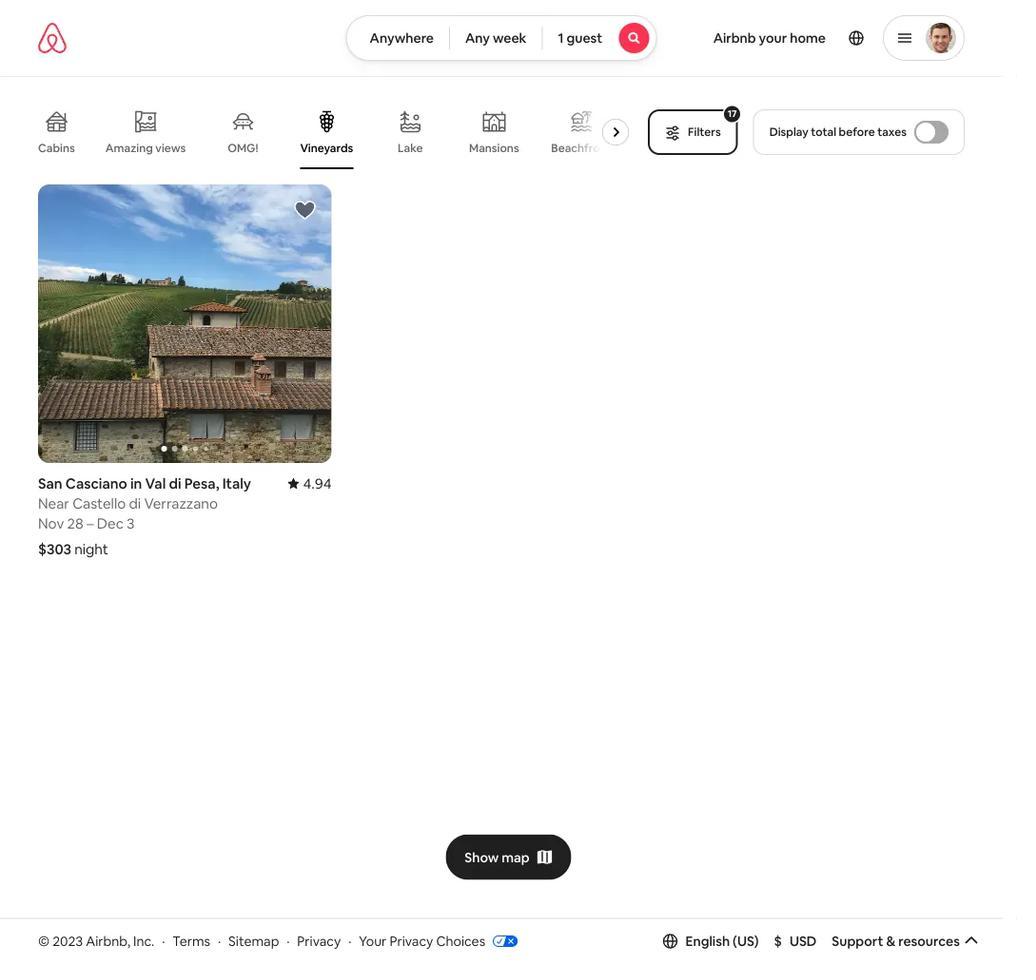 Task type: locate. For each thing, give the bounding box(es) containing it.
1 privacy from the left
[[297, 933, 341, 950]]

group containing amazing views
[[38, 95, 637, 169]]

filters button
[[648, 109, 738, 155]]

1 group from the top
[[38, 95, 637, 169]]

1 guest button
[[542, 15, 657, 61]]

casciano
[[65, 474, 127, 493]]

profile element
[[680, 0, 965, 76]]

privacy
[[297, 933, 341, 950], [390, 933, 433, 950]]

group
[[38, 95, 637, 169], [38, 185, 332, 464]]

english
[[686, 933, 730, 950]]

· right inc.
[[162, 933, 165, 950]]

amazing views
[[105, 141, 186, 155]]

privacy left your
[[297, 933, 341, 950]]

di down in
[[129, 494, 141, 513]]

filters
[[688, 125, 721, 139]]

$303
[[38, 540, 71, 559]]

· right terms 'link' at the bottom of the page
[[218, 933, 221, 950]]

your
[[359, 933, 387, 950]]

2023
[[53, 933, 83, 950]]

0 vertical spatial group
[[38, 95, 637, 169]]

none search field containing anywhere
[[346, 15, 657, 61]]

vineyards
[[300, 141, 353, 156]]

2 group from the top
[[38, 185, 332, 464]]

sitemap link
[[228, 933, 279, 950]]

any week
[[465, 29, 527, 47]]

4 · from the left
[[348, 933, 351, 950]]

0 horizontal spatial privacy
[[297, 933, 341, 950]]

val
[[145, 474, 166, 493]]

any week button
[[449, 15, 543, 61]]

·
[[162, 933, 165, 950], [218, 933, 221, 950], [287, 933, 290, 950], [348, 933, 351, 950]]

your privacy choices
[[359, 933, 485, 950]]

san casciano in val di pesa, italy near castello di verrazzano nov 28 – dec 3 $303 night
[[38, 474, 251, 559]]

in
[[130, 474, 142, 493]]

1 horizontal spatial privacy
[[390, 933, 433, 950]]

taxes
[[877, 125, 907, 139]]

4.94 out of 5 average rating image
[[288, 474, 332, 493]]

None search field
[[346, 15, 657, 61]]

di right val
[[169, 474, 181, 493]]

support & resources button
[[832, 933, 979, 950]]

show map
[[465, 849, 530, 866]]

&
[[886, 933, 895, 950]]

show
[[465, 849, 499, 866]]

3
[[127, 514, 135, 533]]

1
[[558, 29, 564, 47]]

3 · from the left
[[287, 933, 290, 950]]

0 vertical spatial di
[[169, 474, 181, 493]]

28
[[67, 514, 84, 533]]

1 guest
[[558, 29, 602, 47]]

your privacy choices link
[[359, 933, 518, 951]]

1 vertical spatial di
[[129, 494, 141, 513]]

1 horizontal spatial di
[[169, 474, 181, 493]]

$ usd
[[774, 933, 817, 950]]

verrazzano
[[144, 494, 218, 513]]

total
[[811, 125, 836, 139]]

$
[[774, 933, 782, 950]]

display
[[769, 125, 808, 139]]

before
[[839, 125, 875, 139]]

beachfront
[[551, 141, 611, 156]]

castello
[[73, 494, 126, 513]]

anywhere button
[[346, 15, 450, 61]]

· left your
[[348, 933, 351, 950]]

· left privacy link
[[287, 933, 290, 950]]

display total before taxes button
[[753, 109, 965, 155]]

support
[[832, 933, 883, 950]]

privacy right your
[[390, 933, 433, 950]]

lake
[[398, 141, 423, 156]]

1 vertical spatial group
[[38, 185, 332, 464]]

add to wishlist: san casciano in val di pesa, italy image
[[294, 199, 316, 222]]

di
[[169, 474, 181, 493], [129, 494, 141, 513]]

support & resources
[[832, 933, 960, 950]]



Task type: vqa. For each thing, say whether or not it's contained in the screenshot.
2nd The Miles from the left
no



Task type: describe. For each thing, give the bounding box(es) containing it.
home
[[790, 29, 826, 47]]

omg!
[[228, 141, 258, 156]]

display total before taxes
[[769, 125, 907, 139]]

usd
[[790, 933, 817, 950]]

airbnb
[[713, 29, 756, 47]]

airbnb your home link
[[702, 18, 837, 58]]

english (us)
[[686, 933, 759, 950]]

terms · sitemap · privacy
[[173, 933, 341, 950]]

nov
[[38, 514, 64, 533]]

0 horizontal spatial di
[[129, 494, 141, 513]]

inc.
[[133, 933, 154, 950]]

dec
[[97, 514, 124, 533]]

4.94
[[303, 474, 332, 493]]

english (us) button
[[663, 933, 759, 950]]

anywhere
[[370, 29, 434, 47]]

© 2023 airbnb, inc. ·
[[38, 933, 165, 950]]

©
[[38, 933, 50, 950]]

2 · from the left
[[218, 933, 221, 950]]

show map button
[[446, 835, 572, 881]]

resources
[[898, 933, 960, 950]]

2 privacy from the left
[[390, 933, 433, 950]]

(us)
[[733, 933, 759, 950]]

san
[[38, 474, 62, 493]]

mansions
[[469, 141, 519, 156]]

week
[[493, 29, 527, 47]]

italy
[[222, 474, 251, 493]]

amazing
[[105, 141, 153, 155]]

privacy link
[[297, 933, 341, 950]]

airbnb your home
[[713, 29, 826, 47]]

–
[[87, 514, 94, 533]]

pesa,
[[184, 474, 219, 493]]

airbnb,
[[86, 933, 130, 950]]

any
[[465, 29, 490, 47]]

terms
[[173, 933, 210, 950]]

cabins
[[38, 141, 75, 156]]

near
[[38, 494, 69, 513]]

your
[[759, 29, 787, 47]]

map
[[502, 849, 530, 866]]

sitemap
[[228, 933, 279, 950]]

1 · from the left
[[162, 933, 165, 950]]

night
[[74, 540, 108, 559]]

views
[[155, 141, 186, 155]]

choices
[[436, 933, 485, 950]]

terms link
[[173, 933, 210, 950]]

guest
[[566, 29, 602, 47]]



